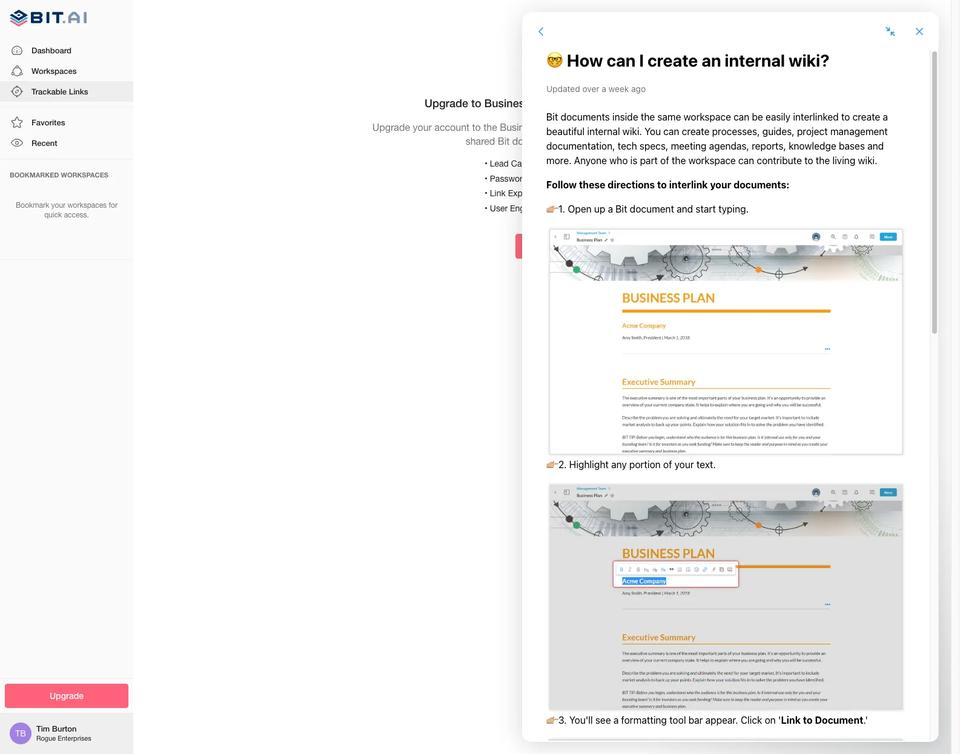 Task type: describe. For each thing, give the bounding box(es) containing it.
trackable links button
[[0, 81, 133, 102]]

bookmarked workspaces
[[10, 171, 108, 178]]

the
[[484, 122, 497, 133]]

dashboard button
[[0, 40, 133, 60]]

rogue
[[36, 735, 56, 743]]

account
[[435, 122, 470, 133]]

trackable
[[32, 87, 67, 96]]

2 • from the top
[[485, 174, 488, 183]]

analytics
[[561, 203, 595, 213]]

favorites
[[32, 118, 65, 127]]

recent
[[32, 138, 57, 148]]

0 vertical spatial plan
[[533, 96, 556, 109]]

recent button
[[0, 133, 133, 154]]

shared
[[466, 136, 495, 147]]

trackable links
[[32, 87, 88, 96]]

more.
[[594, 136, 619, 147]]

links
[[69, 87, 88, 96]]

business inside the upgrade your account to the business plan for as low as $15/mo to track your shared bit documents.
[[500, 122, 539, 133]]

tb
[[15, 729, 26, 739]]

documents
[[602, 96, 660, 109]]

2 as from the left
[[609, 122, 619, 133]]

upgrade inside the upgrade your account to the business plan for as low as $15/mo to track your shared bit documents.
[[373, 122, 410, 133]]

workspaces
[[61, 171, 108, 178]]

documents.
[[513, 136, 564, 147]]

your for bookmarked workspaces
[[51, 201, 66, 209]]

bit
[[498, 136, 510, 147]]

form
[[544, 159, 564, 169]]

for inside bookmark your workspaces for quick access.
[[109, 201, 117, 209]]

favorites button
[[0, 112, 133, 133]]

1 • from the top
[[485, 159, 488, 169]]

lead
[[490, 159, 509, 169]]

learn more. link
[[567, 136, 619, 147]]

link
[[490, 189, 506, 198]]

enterprises
[[58, 735, 91, 743]]

password
[[490, 174, 528, 183]]

bookmark your workspaces for quick access.
[[16, 201, 117, 220]]

workspaces
[[68, 201, 107, 209]]

your for upgrade to business plan to track documents
[[413, 122, 432, 133]]

engagement
[[510, 203, 558, 213]]



Task type: vqa. For each thing, say whether or not it's contained in the screenshot.
rightmost for
yes



Task type: locate. For each thing, give the bounding box(es) containing it.
quick
[[44, 211, 62, 220]]

plan inside the upgrade your account to the business plan for as low as $15/mo to track your shared bit documents.
[[542, 122, 561, 133]]

your up quick
[[51, 201, 66, 209]]

protection
[[530, 174, 569, 183]]

0 horizontal spatial your
[[51, 201, 66, 209]]

plan up the documents. in the right of the page
[[542, 122, 561, 133]]

learn more.
[[567, 136, 619, 147]]

bookmarked
[[10, 171, 59, 178]]

2 horizontal spatial your
[[693, 122, 712, 133]]

$15/mo
[[621, 122, 655, 133]]

user
[[490, 203, 508, 213]]

for up learn
[[564, 122, 576, 133]]

1 horizontal spatial for
[[564, 122, 576, 133]]

business up the at the right top
[[485, 96, 530, 109]]

0 horizontal spatial as
[[578, 122, 588, 133]]

your left account
[[413, 122, 432, 133]]

1 vertical spatial plan
[[542, 122, 561, 133]]

your
[[413, 122, 432, 133], [693, 122, 712, 133], [51, 201, 66, 209]]

workspaces
[[32, 66, 77, 76]]

for right workspaces
[[109, 201, 117, 209]]

bookmark
[[16, 201, 49, 209]]

to
[[471, 96, 482, 109], [559, 96, 569, 109], [472, 122, 481, 133], [657, 122, 666, 133]]

1 horizontal spatial as
[[609, 122, 619, 133]]

business up bit
[[500, 122, 539, 133]]

as
[[578, 122, 588, 133], [609, 122, 619, 133]]

as up learn
[[578, 122, 588, 133]]

tim burton rogue enterprises
[[36, 724, 91, 743]]

for inside the upgrade your account to the business plan for as low as $15/mo to track your shared bit documents.
[[564, 122, 576, 133]]

as right low
[[609, 122, 619, 133]]

0 horizontal spatial for
[[109, 201, 117, 209]]

plan
[[533, 96, 556, 109], [542, 122, 561, 133]]

plan up the upgrade your account to the business plan for as low as $15/mo to track your shared bit documents.
[[533, 96, 556, 109]]

upgrade button
[[516, 234, 569, 259], [5, 684, 128, 708]]

access.
[[64, 211, 89, 220]]

capture
[[511, 159, 542, 169]]

upgrade to business plan to track documents
[[425, 96, 660, 109]]

upgrade button up burton
[[5, 684, 128, 708]]

track
[[572, 96, 599, 109]]

track
[[669, 122, 690, 133]]

1 vertical spatial for
[[109, 201, 117, 209]]

low
[[591, 122, 606, 133]]

business
[[485, 96, 530, 109], [500, 122, 539, 133]]

your inside bookmark your workspaces for quick access.
[[51, 201, 66, 209]]

learn
[[567, 136, 591, 147]]

upgrade
[[425, 96, 468, 109], [373, 122, 410, 133], [525, 241, 559, 251], [50, 691, 84, 701]]

upgrade your account to the business plan for as low as $15/mo to track your shared bit documents.
[[373, 122, 712, 147]]

1 as from the left
[[578, 122, 588, 133]]

0 vertical spatial upgrade button
[[516, 234, 569, 259]]

1 horizontal spatial upgrade button
[[516, 234, 569, 259]]

workspaces button
[[0, 60, 133, 81]]

• left lead
[[485, 159, 488, 169]]

tim
[[36, 724, 50, 734]]

• left user
[[485, 203, 488, 213]]

• left password
[[485, 174, 488, 183]]

1 horizontal spatial your
[[413, 122, 432, 133]]

burton
[[52, 724, 77, 734]]

3 • from the top
[[485, 189, 488, 198]]

• left link
[[485, 189, 488, 198]]

upgrade button down engagement
[[516, 234, 569, 259]]

your right track
[[693, 122, 712, 133]]

for
[[564, 122, 576, 133], [109, 201, 117, 209]]

0 vertical spatial for
[[564, 122, 576, 133]]

dashboard
[[32, 45, 72, 55]]

•
[[485, 159, 488, 169], [485, 174, 488, 183], [485, 189, 488, 198], [485, 203, 488, 213]]

4 • from the top
[[485, 203, 488, 213]]

expiration
[[508, 189, 546, 198]]

1 vertical spatial business
[[500, 122, 539, 133]]

dialog
[[522, 12, 939, 742]]

0 vertical spatial business
[[485, 96, 530, 109]]

1 vertical spatial upgrade button
[[5, 684, 128, 708]]

• lead capture form • password protection • link expiration • user engagement analytics
[[485, 159, 595, 213]]

0 horizontal spatial upgrade button
[[5, 684, 128, 708]]



